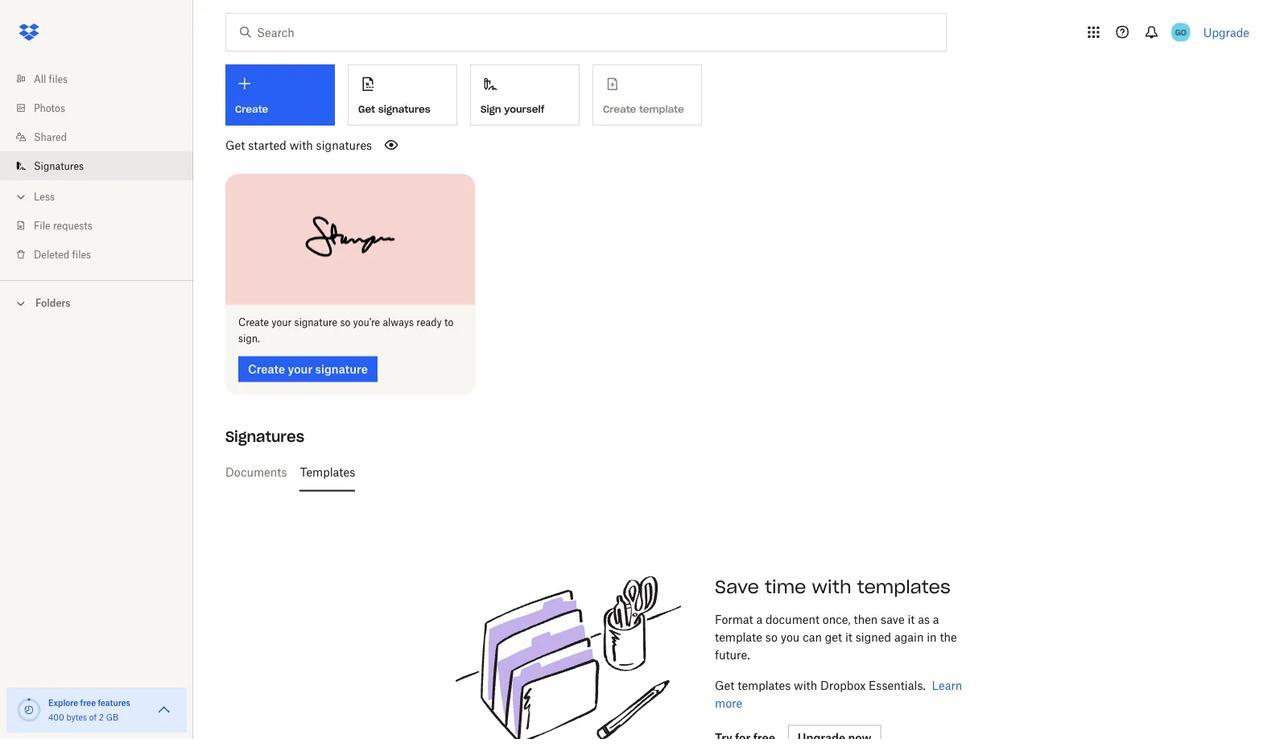 Task type: describe. For each thing, give the bounding box(es) containing it.
create your signature
[[248, 362, 368, 376]]

sign yourself button
[[470, 64, 580, 126]]

upgrade
[[1203, 25, 1250, 39]]

deleted
[[34, 248, 69, 260]]

with for started
[[290, 138, 313, 152]]

2 a from the left
[[933, 613, 939, 626]]

get started with signatures
[[225, 138, 372, 152]]

format a document once, then save it as a template so you can get it signed again in the future.
[[715, 613, 957, 662]]

all
[[34, 73, 46, 85]]

get for get started with signatures
[[225, 138, 245, 152]]

templates tab
[[300, 453, 355, 492]]

started
[[248, 138, 287, 152]]

shared
[[34, 131, 67, 143]]

the
[[940, 630, 957, 644]]

as
[[918, 613, 930, 626]]

deleted files link
[[13, 240, 193, 269]]

folders button
[[0, 291, 193, 314]]

bytes
[[66, 712, 87, 722]]

of
[[89, 712, 97, 722]]

go button
[[1168, 19, 1194, 45]]

learn
[[932, 679, 962, 692]]

file requests link
[[13, 211, 193, 240]]

with for templates
[[794, 679, 817, 692]]

template
[[715, 630, 763, 644]]

1 vertical spatial it
[[845, 630, 853, 644]]

signature for create your signature so you're always ready to sign.
[[294, 316, 337, 329]]

1 a from the left
[[756, 613, 763, 626]]

folders
[[35, 297, 70, 309]]

files for all files
[[49, 73, 68, 85]]

in
[[927, 630, 937, 644]]

less
[[34, 190, 55, 203]]

2
[[99, 712, 104, 722]]

learn more
[[715, 679, 962, 710]]

create button
[[225, 64, 335, 126]]

create your signature so you're always ready to sign.
[[238, 316, 454, 345]]

0 vertical spatial templates
[[857, 575, 951, 598]]

documents tab
[[225, 453, 287, 492]]

files for deleted files
[[72, 248, 91, 260]]

features
[[98, 698, 130, 708]]

format
[[715, 613, 753, 626]]

more
[[715, 697, 742, 710]]

so inside format a document once, then save it as a template so you can get it signed again in the future.
[[766, 630, 778, 644]]

1 vertical spatial signatures
[[316, 138, 372, 152]]

get for get signatures
[[358, 103, 375, 115]]

with for time
[[812, 575, 852, 598]]

explore
[[48, 698, 78, 708]]

your for create your signature so you're always ready to sign.
[[272, 316, 292, 329]]

shared link
[[13, 122, 193, 151]]

get for get templates with dropbox essentials.
[[715, 679, 735, 692]]

get
[[825, 630, 842, 644]]

ready
[[417, 316, 442, 329]]

signed
[[856, 630, 891, 644]]

upgrade link
[[1203, 25, 1250, 39]]

Search in folder "Dropbox" text field
[[257, 23, 913, 41]]

templates
[[300, 465, 355, 479]]

create for create
[[235, 103, 268, 116]]

less image
[[13, 189, 29, 205]]

essentials.
[[869, 679, 926, 692]]

your for create your signature
[[288, 362, 313, 376]]



Task type: vqa. For each thing, say whether or not it's contained in the screenshot.
Quota usage element
yes



Task type: locate. For each thing, give the bounding box(es) containing it.
tab list containing documents
[[225, 453, 1243, 492]]

documents
[[225, 465, 287, 479]]

0 vertical spatial your
[[272, 316, 292, 329]]

so left you
[[766, 630, 778, 644]]

it
[[908, 613, 915, 626], [845, 630, 853, 644]]

all files
[[34, 73, 68, 85]]

quota usage element
[[16, 697, 42, 723]]

signature
[[294, 316, 337, 329], [315, 362, 368, 376]]

signatures
[[378, 103, 431, 115], [316, 138, 372, 152]]

create inside popup button
[[235, 103, 268, 116]]

1 horizontal spatial signatures
[[225, 428, 304, 446]]

create down "sign."
[[248, 362, 285, 376]]

1 vertical spatial create
[[238, 316, 269, 329]]

list containing all files
[[0, 55, 193, 280]]

0 vertical spatial create
[[235, 103, 268, 116]]

create inside create your signature so you're always ready to sign.
[[238, 316, 269, 329]]

once,
[[823, 613, 851, 626]]

create
[[235, 103, 268, 116], [238, 316, 269, 329], [248, 362, 285, 376]]

1 horizontal spatial files
[[72, 248, 91, 260]]

create up "sign."
[[238, 316, 269, 329]]

0 horizontal spatial templates
[[738, 679, 791, 692]]

signature for create your signature
[[315, 362, 368, 376]]

create your signature button
[[238, 356, 377, 382]]

1 horizontal spatial a
[[933, 613, 939, 626]]

create for create your signature so you're always ready to sign.
[[238, 316, 269, 329]]

file
[[34, 219, 50, 231]]

0 vertical spatial signatures
[[378, 103, 431, 115]]

list
[[0, 55, 193, 280]]

get signatures button
[[348, 64, 457, 126]]

get templates with dropbox essentials.
[[715, 679, 926, 692]]

0 horizontal spatial signatures
[[34, 160, 84, 172]]

it right get
[[845, 630, 853, 644]]

to
[[444, 316, 454, 329]]

photos
[[34, 102, 65, 114]]

you
[[781, 630, 800, 644]]

get signatures
[[358, 103, 431, 115]]

signature inside button
[[315, 362, 368, 376]]

2 vertical spatial with
[[794, 679, 817, 692]]

free
[[80, 698, 96, 708]]

1 horizontal spatial signatures
[[378, 103, 431, 115]]

signatures inside button
[[378, 103, 431, 115]]

your inside create your signature so you're always ready to sign.
[[272, 316, 292, 329]]

signatures list item
[[0, 151, 193, 180]]

a
[[756, 613, 763, 626], [933, 613, 939, 626]]

2 vertical spatial create
[[248, 362, 285, 376]]

deleted files
[[34, 248, 91, 260]]

save
[[715, 575, 759, 598]]

get up more at the right bottom of the page
[[715, 679, 735, 692]]

sign yourself
[[481, 103, 545, 115]]

2 vertical spatial get
[[715, 679, 735, 692]]

with up once,
[[812, 575, 852, 598]]

with right started
[[290, 138, 313, 152]]

gb
[[106, 712, 118, 722]]

sign.
[[238, 333, 260, 345]]

go
[[1175, 27, 1187, 37]]

requests
[[53, 219, 92, 231]]

signature down create your signature so you're always ready to sign.
[[315, 362, 368, 376]]

1 horizontal spatial get
[[358, 103, 375, 115]]

1 horizontal spatial templates
[[857, 575, 951, 598]]

1 vertical spatial so
[[766, 630, 778, 644]]

0 vertical spatial get
[[358, 103, 375, 115]]

a right format
[[756, 613, 763, 626]]

create up started
[[235, 103, 268, 116]]

1 vertical spatial with
[[812, 575, 852, 598]]

signatures inside list item
[[34, 160, 84, 172]]

0 vertical spatial it
[[908, 613, 915, 626]]

get left started
[[225, 138, 245, 152]]

templates up more at the right bottom of the page
[[738, 679, 791, 692]]

create inside button
[[248, 362, 285, 376]]

always
[[383, 316, 414, 329]]

save time with templates
[[715, 575, 951, 598]]

file requests
[[34, 219, 92, 231]]

get up get started with signatures
[[358, 103, 375, 115]]

2 horizontal spatial get
[[715, 679, 735, 692]]

signatures up documents
[[225, 428, 304, 446]]

files
[[49, 73, 68, 85], [72, 248, 91, 260]]

so inside create your signature so you're always ready to sign.
[[340, 316, 350, 329]]

with left dropbox
[[794, 679, 817, 692]]

0 horizontal spatial files
[[49, 73, 68, 85]]

signature up create your signature
[[294, 316, 337, 329]]

0 vertical spatial so
[[340, 316, 350, 329]]

document
[[766, 613, 820, 626]]

tab list
[[225, 453, 1243, 492]]

it left as
[[908, 613, 915, 626]]

signatures
[[34, 160, 84, 172], [225, 428, 304, 446]]

then
[[854, 613, 878, 626]]

your inside button
[[288, 362, 313, 376]]

your
[[272, 316, 292, 329], [288, 362, 313, 376]]

templates up save
[[857, 575, 951, 598]]

0 horizontal spatial a
[[756, 613, 763, 626]]

0 horizontal spatial signatures
[[316, 138, 372, 152]]

1 horizontal spatial it
[[908, 613, 915, 626]]

400
[[48, 712, 64, 722]]

0 horizontal spatial it
[[845, 630, 853, 644]]

learn more link
[[715, 679, 962, 710]]

yourself
[[504, 103, 545, 115]]

all files link
[[13, 64, 193, 93]]

0 vertical spatial files
[[49, 73, 68, 85]]

0 vertical spatial signatures
[[34, 160, 84, 172]]

your down create your signature so you're always ready to sign.
[[288, 362, 313, 376]]

can
[[803, 630, 822, 644]]

dropbox image
[[13, 16, 45, 48]]

files right all
[[49, 73, 68, 85]]

create for create your signature
[[248, 362, 285, 376]]

time
[[765, 575, 806, 598]]

1 vertical spatial signature
[[315, 362, 368, 376]]

files right the deleted
[[72, 248, 91, 260]]

signatures link
[[13, 151, 193, 180]]

signature inside create your signature so you're always ready to sign.
[[294, 316, 337, 329]]

sign
[[481, 103, 501, 115]]

1 horizontal spatial so
[[766, 630, 778, 644]]

you're
[[353, 316, 380, 329]]

1 vertical spatial templates
[[738, 679, 791, 692]]

save
[[881, 613, 905, 626]]

get inside button
[[358, 103, 375, 115]]

signatures down shared
[[34, 160, 84, 172]]

0 horizontal spatial so
[[340, 316, 350, 329]]

dropbox
[[820, 679, 866, 692]]

photos link
[[13, 93, 193, 122]]

explore free features 400 bytes of 2 gb
[[48, 698, 130, 722]]

1 vertical spatial signatures
[[225, 428, 304, 446]]

a right as
[[933, 613, 939, 626]]

so
[[340, 316, 350, 329], [766, 630, 778, 644]]

1 vertical spatial your
[[288, 362, 313, 376]]

get
[[358, 103, 375, 115], [225, 138, 245, 152], [715, 679, 735, 692]]

1 vertical spatial files
[[72, 248, 91, 260]]

0 horizontal spatial get
[[225, 138, 245, 152]]

your up create your signature
[[272, 316, 292, 329]]

0 vertical spatial with
[[290, 138, 313, 152]]

again
[[894, 630, 924, 644]]

0 vertical spatial signature
[[294, 316, 337, 329]]

future.
[[715, 648, 750, 662]]

templates
[[857, 575, 951, 598], [738, 679, 791, 692]]

1 vertical spatial get
[[225, 138, 245, 152]]

so left you're
[[340, 316, 350, 329]]

with
[[290, 138, 313, 152], [812, 575, 852, 598], [794, 679, 817, 692]]



